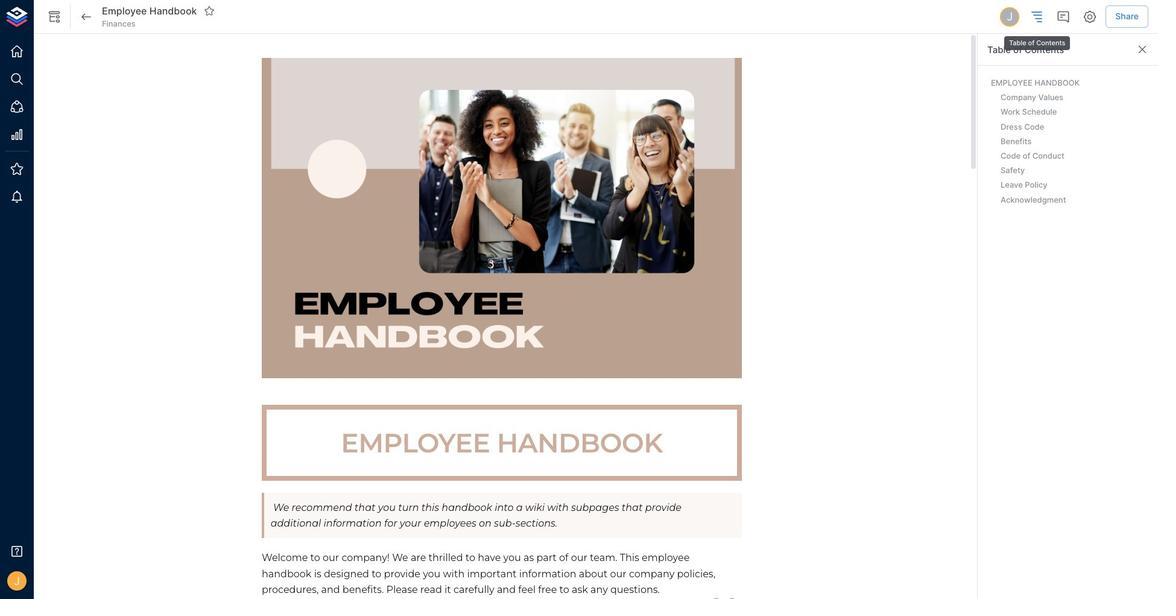 Task type: vqa. For each thing, say whether or not it's contained in the screenshot.
Comments image
yes



Task type: describe. For each thing, give the bounding box(es) containing it.
go back image
[[79, 9, 94, 24]]

comments image
[[1057, 9, 1071, 24]]

favorite image
[[204, 6, 215, 17]]

table of contents image
[[1030, 9, 1045, 24]]



Task type: locate. For each thing, give the bounding box(es) containing it.
tooltip
[[1003, 28, 1072, 52]]

settings image
[[1083, 9, 1098, 24]]

show wiki image
[[47, 9, 62, 24]]



